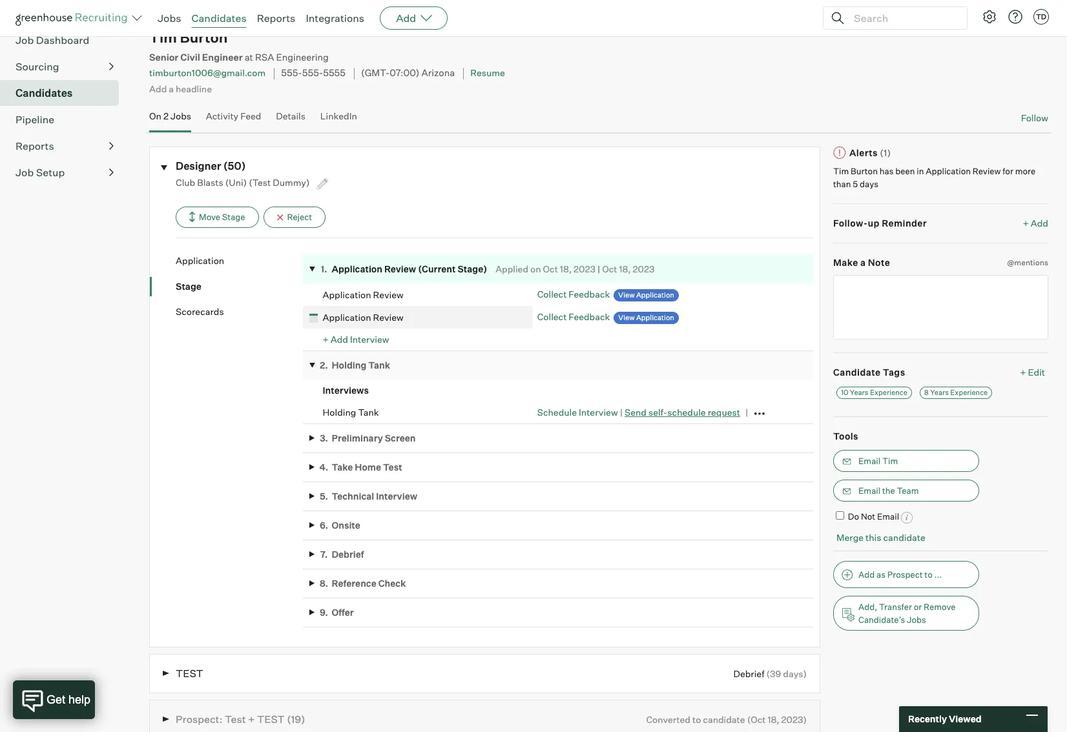 Task type: locate. For each thing, give the bounding box(es) containing it.
0 vertical spatial stage
[[222, 212, 245, 222]]

0 vertical spatial reports
[[257, 12, 296, 25]]

candidates up tim burton senior civil engineer at rsa engineering
[[192, 12, 247, 25]]

prospect:
[[176, 714, 223, 727]]

0 vertical spatial candidates link
[[192, 12, 247, 25]]

burton inside tim burton has been in application review for more than 5 days
[[851, 166, 878, 176]]

1 vertical spatial test
[[257, 714, 285, 727]]

tim
[[149, 29, 177, 46], [834, 166, 849, 176], [883, 456, 899, 467]]

greenhouse recruiting image
[[16, 10, 132, 26]]

1 feedback from the top
[[569, 289, 610, 300]]

2 2023 from the left
[[633, 264, 655, 275]]

to
[[925, 570, 933, 581], [693, 715, 701, 726]]

feedback
[[569, 289, 610, 300], [569, 312, 610, 323]]

burton up 'civil'
[[180, 29, 228, 46]]

1 vertical spatial tim
[[834, 166, 849, 176]]

1 horizontal spatial |
[[620, 407, 623, 418]]

technical
[[332, 491, 374, 502]]

0 vertical spatial burton
[[180, 29, 228, 46]]

0 horizontal spatial oct
[[543, 264, 558, 275]]

1 horizontal spatial debrief
[[734, 669, 765, 680]]

candidate
[[884, 532, 926, 543], [703, 715, 746, 726]]

test right home
[[383, 462, 402, 473]]

1 horizontal spatial experience
[[951, 388, 988, 397]]

in
[[917, 166, 925, 176]]

to right converted
[[693, 715, 701, 726]]

5. technical interview
[[320, 491, 418, 502]]

reports up rsa
[[257, 12, 296, 25]]

holding down interviews
[[323, 407, 356, 418]]

stage right 'move'
[[222, 212, 245, 222]]

add for add
[[396, 12, 416, 25]]

job up sourcing
[[16, 34, 34, 47]]

experience inside 10 years experience link
[[871, 388, 908, 397]]

test right prospect:
[[225, 714, 246, 727]]

tank
[[369, 360, 390, 371], [358, 407, 379, 418]]

review left (current
[[385, 264, 416, 275]]

2 collect from the top
[[538, 312, 567, 323]]

1 view from the top
[[619, 291, 635, 300]]

up
[[868, 218, 880, 229]]

interview for 5. technical interview
[[376, 491, 418, 502]]

(oct
[[748, 715, 766, 726]]

review up + add interview link
[[373, 312, 404, 323]]

onsite
[[332, 520, 361, 531]]

take
[[332, 462, 353, 473]]

at
[[245, 52, 253, 63]]

0 horizontal spatial to
[[693, 715, 701, 726]]

experience inside 8 years experience link
[[951, 388, 988, 397]]

test left (19)
[[257, 714, 285, 727]]

interview for + add interview
[[350, 334, 389, 345]]

move
[[199, 212, 220, 222]]

add for add a headline
[[149, 83, 167, 94]]

interview left send
[[579, 407, 618, 418]]

2023)
[[782, 715, 807, 726]]

burton up days
[[851, 166, 878, 176]]

email left the
[[859, 486, 881, 496]]

2 job from the top
[[16, 166, 34, 179]]

1 horizontal spatial candidates
[[192, 12, 247, 25]]

2 vertical spatial jobs
[[907, 616, 927, 626]]

1 vertical spatial job
[[16, 166, 34, 179]]

1 horizontal spatial edit
[[1029, 367, 1046, 378]]

2023
[[574, 264, 596, 275], [633, 264, 655, 275]]

burton for tim burton senior civil engineer at rsa engineering
[[180, 29, 228, 46]]

@mentions link
[[1008, 256, 1049, 269]]

request
[[708, 407, 741, 418]]

feedback for 1st collect feedback link from the bottom
[[569, 312, 610, 323]]

tim for tim burton senior civil engineer at rsa engineering
[[149, 29, 177, 46]]

test
[[176, 667, 203, 680], [257, 714, 285, 727]]

add up 07:00)
[[396, 12, 416, 25]]

1 vertical spatial reports
[[16, 140, 54, 153]]

collect feedback for 2nd collect feedback link from the bottom
[[538, 289, 610, 300]]

0 vertical spatial to
[[925, 570, 933, 581]]

application review up + add interview link
[[323, 289, 404, 300]]

0 vertical spatial tank
[[369, 360, 390, 371]]

2 feedback from the top
[[569, 312, 610, 323]]

days)
[[784, 669, 807, 680]]

burton inside tim burton senior civil engineer at rsa engineering
[[180, 29, 228, 46]]

on
[[149, 111, 162, 122]]

experience for 8 years experience
[[951, 388, 988, 397]]

make
[[834, 257, 859, 268]]

application review up + add interview
[[323, 312, 404, 323]]

1 application review from the top
[[323, 289, 404, 300]]

merge this candidate link
[[837, 532, 926, 543]]

reports link down pipeline link
[[16, 138, 114, 154]]

candidates link up pipeline link
[[16, 85, 114, 101]]

feedback for 2nd collect feedback link from the bottom
[[569, 289, 610, 300]]

holding right 2.
[[332, 360, 367, 371]]

candidates
[[192, 12, 247, 25], [16, 87, 73, 100]]

1 collect feedback link from the top
[[538, 289, 610, 300]]

been
[[896, 166, 915, 176]]

0 vertical spatial test
[[383, 462, 402, 473]]

debrief left (39
[[734, 669, 765, 680]]

0 vertical spatial collect feedback
[[538, 289, 610, 300]]

1 horizontal spatial years
[[931, 388, 949, 397]]

experience
[[871, 388, 908, 397], [951, 388, 988, 397]]

experience down tags
[[871, 388, 908, 397]]

(50)
[[223, 159, 246, 172]]

1 job from the top
[[16, 34, 34, 47]]

candidate for to
[[703, 715, 746, 726]]

review
[[973, 166, 1001, 176], [385, 264, 416, 275], [373, 289, 404, 300], [373, 312, 404, 323]]

holding tank
[[323, 407, 379, 418]]

candidates down sourcing
[[16, 87, 73, 100]]

experience right 8
[[951, 388, 988, 397]]

tim up than
[[834, 166, 849, 176]]

0 vertical spatial interview
[[350, 334, 389, 345]]

job
[[16, 34, 34, 47], [16, 166, 34, 179]]

0 vertical spatial job
[[16, 34, 34, 47]]

candidate
[[834, 367, 881, 378]]

schedule interview link
[[538, 407, 618, 418]]

1 vertical spatial burton
[[851, 166, 878, 176]]

1 horizontal spatial reports link
[[257, 12, 296, 25]]

view for 1st collect feedback link from the bottom's "view application" link
[[619, 314, 635, 323]]

1 collect feedback from the top
[[538, 289, 610, 300]]

8 years experience
[[925, 388, 988, 397]]

email right not
[[878, 512, 900, 522]]

a left headline
[[169, 83, 174, 94]]

candidate right this
[[884, 532, 926, 543]]

0 vertical spatial a
[[169, 83, 174, 94]]

0 vertical spatial holding
[[332, 360, 367, 371]]

to left ...
[[925, 570, 933, 581]]

feed
[[241, 111, 261, 122]]

1 vertical spatial candidate
[[703, 715, 746, 726]]

1 vertical spatial candidates link
[[16, 85, 114, 101]]

1 horizontal spatial burton
[[851, 166, 878, 176]]

0 horizontal spatial 2023
[[574, 264, 596, 275]]

2 horizontal spatial tim
[[883, 456, 899, 467]]

stage up the scorecards
[[176, 281, 202, 292]]

1 horizontal spatial oct
[[603, 264, 618, 275]]

(1)
[[880, 147, 892, 158]]

years right 10
[[850, 388, 869, 397]]

email up 'email the team'
[[859, 456, 881, 467]]

0 vertical spatial collect feedback link
[[538, 289, 610, 300]]

2 collect feedback from the top
[[538, 312, 610, 323]]

tank up 3. preliminary screen at the bottom left of page
[[358, 407, 379, 418]]

candidate left (oct at the bottom
[[703, 715, 746, 726]]

candidates link up tim burton senior civil engineer at rsa engineering
[[192, 12, 247, 25]]

0 vertical spatial email
[[859, 456, 881, 467]]

1 vertical spatial test
[[225, 714, 246, 727]]

tim down jobs 'link'
[[149, 29, 177, 46]]

holding
[[332, 360, 367, 371], [323, 407, 356, 418]]

1 vertical spatial view application link
[[614, 312, 679, 325]]

0 horizontal spatial |
[[598, 264, 601, 275]]

1 vertical spatial debrief
[[734, 669, 765, 680]]

+ add
[[1023, 218, 1049, 229]]

0 horizontal spatial debrief
[[332, 549, 364, 560]]

follow
[[1022, 113, 1049, 123]]

remove
[[924, 603, 956, 613]]

0 horizontal spatial candidates link
[[16, 85, 114, 101]]

| left send
[[620, 407, 623, 418]]

tim burton senior civil engineer at rsa engineering
[[149, 29, 329, 63]]

1 vertical spatial email
[[859, 486, 881, 496]]

add inside popup button
[[396, 12, 416, 25]]

(current
[[418, 264, 456, 275]]

5
[[853, 179, 858, 189]]

+ edit link
[[1017, 364, 1049, 381]]

tim inside tim burton senior civil engineer at rsa engineering
[[149, 29, 177, 46]]

0 vertical spatial view
[[619, 291, 635, 300]]

1 vertical spatial view
[[619, 314, 635, 323]]

review left for
[[973, 166, 1001, 176]]

tim inside tim burton has been in application review for more than 5 days
[[834, 166, 849, 176]]

7. debrief
[[320, 549, 364, 560]]

edit profile
[[1006, 28, 1052, 39]]

tim up the
[[883, 456, 899, 467]]

0 vertical spatial view application link
[[614, 290, 679, 302]]

1 vertical spatial collect feedback link
[[538, 312, 610, 323]]

view application for "view application" link corresponding to 2nd collect feedback link from the bottom
[[619, 291, 675, 300]]

10 years experience link
[[837, 387, 913, 399]]

reports down pipeline
[[16, 140, 54, 153]]

days
[[860, 179, 879, 189]]

2 view from the top
[[619, 314, 635, 323]]

1 horizontal spatial 2023
[[633, 264, 655, 275]]

None text field
[[834, 275, 1049, 340]]

2 experience from the left
[[951, 388, 988, 397]]

follow-up reminder
[[834, 218, 927, 229]]

0 horizontal spatial candidates
[[16, 87, 73, 100]]

linkedin
[[320, 111, 357, 122]]

add up "on"
[[149, 83, 167, 94]]

0 vertical spatial test
[[176, 667, 203, 680]]

view application link for 2nd collect feedback link from the bottom
[[614, 290, 679, 302]]

10
[[842, 388, 849, 397]]

1 horizontal spatial reports
[[257, 12, 296, 25]]

1 horizontal spatial a
[[861, 257, 866, 268]]

job for job setup
[[16, 166, 34, 179]]

0 vertical spatial tim
[[149, 29, 177, 46]]

1 vertical spatial a
[[861, 257, 866, 268]]

1 horizontal spatial candidate
[[884, 532, 926, 543]]

view application link for 1st collect feedback link from the bottom
[[614, 312, 679, 325]]

add up @mentions
[[1031, 218, 1049, 229]]

2 view application from the top
[[619, 314, 675, 323]]

schedule interview | send self-schedule request
[[538, 407, 741, 418]]

for
[[1003, 166, 1014, 176]]

add inside button
[[859, 570, 875, 581]]

1 horizontal spatial test
[[383, 462, 402, 473]]

0 horizontal spatial reports link
[[16, 138, 114, 154]]

review inside tim burton has been in application review for more than 5 days
[[973, 166, 1001, 176]]

0 vertical spatial view application
[[619, 291, 675, 300]]

0 vertical spatial application review
[[323, 289, 404, 300]]

has
[[880, 166, 894, 176]]

0 horizontal spatial a
[[169, 83, 174, 94]]

test
[[383, 462, 402, 473], [225, 714, 246, 727]]

1 horizontal spatial stage
[[222, 212, 245, 222]]

make a note
[[834, 257, 891, 268]]

1 horizontal spatial to
[[925, 570, 933, 581]]

1 collect from the top
[[538, 289, 567, 300]]

email the team button
[[834, 480, 980, 502]]

1 vertical spatial application review
[[323, 312, 404, 323]]

0 vertical spatial candidate
[[884, 532, 926, 543]]

job left setup
[[16, 166, 34, 179]]

tags
[[883, 367, 906, 378]]

collect feedback link
[[538, 289, 610, 300], [538, 312, 610, 323]]

years
[[850, 388, 869, 397], [931, 388, 949, 397]]

add left as
[[859, 570, 875, 581]]

setup
[[36, 166, 65, 179]]

2 vertical spatial interview
[[376, 491, 418, 502]]

1 experience from the left
[[871, 388, 908, 397]]

candidate tags
[[834, 367, 906, 378]]

1.
[[321, 264, 327, 275]]

1 555- from the left
[[281, 68, 302, 79]]

+ edit
[[1021, 367, 1046, 378]]

email tim button
[[834, 451, 980, 473]]

test up prospect:
[[176, 667, 203, 680]]

2 years from the left
[[931, 388, 949, 397]]

transfer
[[880, 603, 913, 613]]

1 horizontal spatial tim
[[834, 166, 849, 176]]

interview up the "2. holding tank"
[[350, 334, 389, 345]]

0 horizontal spatial tim
[[149, 29, 177, 46]]

1 vertical spatial collect
[[538, 312, 567, 323]]

a left note
[[861, 257, 866, 268]]

1 view application link from the top
[[614, 290, 679, 302]]

view for "view application" link corresponding to 2nd collect feedback link from the bottom
[[619, 291, 635, 300]]

6. onsite
[[320, 520, 361, 531]]

1 vertical spatial edit
[[1029, 367, 1046, 378]]

1 vertical spatial feedback
[[569, 312, 610, 323]]

0 horizontal spatial burton
[[180, 29, 228, 46]]

timburton1006@gmail.com
[[149, 68, 266, 79]]

job for job dashboard
[[16, 34, 34, 47]]

+ for + add interview
[[323, 334, 329, 345]]

view
[[619, 291, 635, 300], [619, 314, 635, 323]]

do not email
[[849, 512, 900, 522]]

0 horizontal spatial 18,
[[560, 264, 572, 275]]

recently
[[909, 714, 948, 725]]

collect for 2nd collect feedback link from the bottom
[[538, 289, 567, 300]]

0 vertical spatial reports link
[[257, 12, 296, 25]]

1 vertical spatial interview
[[579, 407, 618, 418]]

2 view application link from the top
[[614, 312, 679, 325]]

| right on
[[598, 264, 601, 275]]

1 vertical spatial collect feedback
[[538, 312, 610, 323]]

configure image
[[982, 9, 998, 25]]

interview down home
[[376, 491, 418, 502]]

debrief right 7.
[[332, 549, 364, 560]]

1 vertical spatial stage
[[176, 281, 202, 292]]

jobs right 2
[[171, 111, 191, 122]]

experience for 10 years experience
[[871, 388, 908, 397]]

1 view application from the top
[[619, 291, 675, 300]]

0 vertical spatial debrief
[[332, 549, 364, 560]]

a for add
[[169, 83, 174, 94]]

0 vertical spatial feedback
[[569, 289, 610, 300]]

jobs up the senior
[[158, 12, 181, 25]]

1 vertical spatial |
[[620, 407, 623, 418]]

1 vertical spatial view application
[[619, 314, 675, 323]]

0 horizontal spatial candidate
[[703, 715, 746, 726]]

a for make
[[861, 257, 866, 268]]

Search text field
[[851, 9, 956, 27]]

activity feed
[[206, 111, 261, 122]]

reports link up rsa
[[257, 12, 296, 25]]

+ add link
[[1023, 217, 1049, 230]]

interviews
[[323, 385, 369, 396]]

0 vertical spatial collect
[[538, 289, 567, 300]]

years right 8
[[931, 388, 949, 397]]

0 horizontal spatial years
[[850, 388, 869, 397]]

+ for + edit
[[1021, 367, 1027, 378]]

add as prospect to ...
[[859, 570, 943, 581]]

club blasts (uni) (test dummy)
[[176, 177, 312, 188]]

0 horizontal spatial experience
[[871, 388, 908, 397]]

1 years from the left
[[850, 388, 869, 397]]

jobs down or
[[907, 616, 927, 626]]

burton for tim burton has been in application review for more than 5 days
[[851, 166, 878, 176]]

tank down + add interview link
[[369, 360, 390, 371]]

0 horizontal spatial edit
[[1006, 28, 1023, 39]]

collect for 1st collect feedback link from the bottom
[[538, 312, 567, 323]]



Task type: describe. For each thing, give the bounding box(es) containing it.
+ add interview link
[[323, 334, 389, 345]]

add, transfer or remove candidate's jobs
[[859, 603, 956, 626]]

1 2023 from the left
[[574, 264, 596, 275]]

application inside tim burton has been in application review for more than 5 days
[[926, 166, 971, 176]]

note
[[869, 257, 891, 268]]

0 horizontal spatial test
[[225, 714, 246, 727]]

follow link
[[1022, 112, 1049, 124]]

tim inside button
[[883, 456, 899, 467]]

1 vertical spatial to
[[693, 715, 701, 726]]

converted
[[647, 715, 691, 726]]

timburton1006@gmail.com link
[[149, 68, 266, 79]]

2 horizontal spatial 18,
[[768, 715, 780, 726]]

0 horizontal spatial stage
[[176, 281, 202, 292]]

viewed
[[949, 714, 982, 725]]

tim burton has been in application review for more than 5 days
[[834, 166, 1036, 189]]

td button
[[1034, 9, 1050, 25]]

application link
[[176, 255, 303, 267]]

merge
[[837, 532, 864, 543]]

dashboard
[[36, 34, 89, 47]]

2
[[164, 111, 169, 122]]

or
[[914, 603, 922, 613]]

dummy)
[[273, 177, 310, 188]]

recently viewed
[[909, 714, 982, 725]]

1 vertical spatial tank
[[358, 407, 379, 418]]

add button
[[380, 6, 448, 30]]

to inside button
[[925, 570, 933, 581]]

1 vertical spatial holding
[[323, 407, 356, 418]]

4.
[[320, 462, 329, 473]]

1 vertical spatial reports link
[[16, 138, 114, 154]]

not
[[861, 512, 876, 522]]

(gmt-
[[361, 68, 390, 79]]

sourcing link
[[16, 59, 114, 74]]

arizona
[[422, 68, 455, 79]]

stage inside button
[[222, 212, 245, 222]]

headline
[[176, 83, 212, 94]]

+ add interview
[[323, 334, 389, 345]]

add a headline
[[149, 83, 212, 94]]

civil
[[181, 52, 200, 63]]

5.
[[320, 491, 328, 502]]

self-
[[649, 407, 668, 418]]

pipeline
[[16, 113, 54, 126]]

follow-
[[834, 218, 868, 229]]

offer
[[332, 607, 354, 618]]

email for email the team
[[859, 486, 881, 496]]

td button
[[1032, 6, 1052, 27]]

2 application review from the top
[[323, 312, 404, 323]]

candidate's
[[859, 616, 906, 626]]

schedule
[[538, 407, 577, 418]]

1 vertical spatial jobs
[[171, 111, 191, 122]]

8.
[[320, 578, 328, 589]]

1 vertical spatial candidates
[[16, 87, 73, 100]]

add for add as prospect to ...
[[859, 570, 875, 581]]

view application for 1st collect feedback link from the bottom's "view application" link
[[619, 314, 675, 323]]

3. preliminary screen
[[320, 433, 416, 444]]

2 collect feedback link from the top
[[538, 312, 610, 323]]

07:00)
[[390, 68, 420, 79]]

4. take home test
[[320, 462, 402, 473]]

engineer
[[202, 52, 243, 63]]

Do Not Email checkbox
[[836, 512, 845, 520]]

td
[[1037, 12, 1047, 21]]

2 vertical spatial email
[[878, 512, 900, 522]]

email for email tim
[[859, 456, 881, 467]]

this
[[866, 532, 882, 543]]

reference
[[332, 578, 377, 589]]

1 oct from the left
[[543, 264, 558, 275]]

application inside "link"
[[176, 255, 224, 266]]

team
[[897, 486, 919, 496]]

move stage
[[199, 212, 245, 222]]

+ for + add
[[1023, 218, 1029, 229]]

7.
[[320, 549, 328, 560]]

alerts
[[850, 147, 878, 158]]

1 horizontal spatial test
[[257, 714, 285, 727]]

resume
[[471, 68, 505, 79]]

9. offer
[[320, 607, 354, 618]]

than
[[834, 179, 852, 189]]

email the team
[[859, 486, 919, 496]]

engineering
[[276, 52, 329, 63]]

(39
[[767, 669, 782, 680]]

2 555- from the left
[[302, 68, 323, 79]]

schedule
[[668, 407, 706, 418]]

(uni)
[[225, 177, 247, 188]]

review down 1. application review (current stage)
[[373, 289, 404, 300]]

tim for tim burton has been in application review for more than 5 days
[[834, 166, 849, 176]]

prospect
[[888, 570, 923, 581]]

reject
[[287, 212, 312, 222]]

stage link
[[176, 280, 303, 293]]

collect feedback for 1st collect feedback link from the bottom
[[538, 312, 610, 323]]

scorecards link
[[176, 306, 303, 318]]

5555
[[323, 68, 346, 79]]

years for 8
[[931, 388, 949, 397]]

jobs inside the add, transfer or remove candidate's jobs
[[907, 616, 927, 626]]

0 horizontal spatial reports
[[16, 140, 54, 153]]

3.
[[320, 433, 328, 444]]

...
[[935, 570, 943, 581]]

add up the "2. holding tank"
[[331, 334, 348, 345]]

send
[[625, 407, 647, 418]]

club
[[176, 177, 195, 188]]

job setup
[[16, 166, 65, 179]]

2. holding tank
[[320, 360, 390, 371]]

activity
[[206, 111, 239, 122]]

preliminary
[[332, 433, 383, 444]]

years for 10
[[850, 388, 869, 397]]

edit profile link
[[1006, 28, 1052, 39]]

(test
[[249, 177, 271, 188]]

2 oct from the left
[[603, 264, 618, 275]]

resume link
[[471, 68, 505, 79]]

the
[[883, 486, 896, 496]]

1 horizontal spatial 18,
[[619, 264, 631, 275]]

as
[[877, 570, 886, 581]]

scorecards
[[176, 306, 224, 317]]

0 vertical spatial jobs
[[158, 12, 181, 25]]

0 vertical spatial edit
[[1006, 28, 1023, 39]]

reminder
[[882, 218, 927, 229]]

1 horizontal spatial candidates link
[[192, 12, 247, 25]]

8
[[925, 388, 929, 397]]

candidate for this
[[884, 532, 926, 543]]

0 vertical spatial |
[[598, 264, 601, 275]]

555-555-5555
[[281, 68, 346, 79]]

(gmt-07:00) arizona
[[361, 68, 455, 79]]

pipeline link
[[16, 112, 114, 127]]

send self-schedule request link
[[625, 407, 741, 418]]



Task type: vqa. For each thing, say whether or not it's contained in the screenshot.
Social Templates link
no



